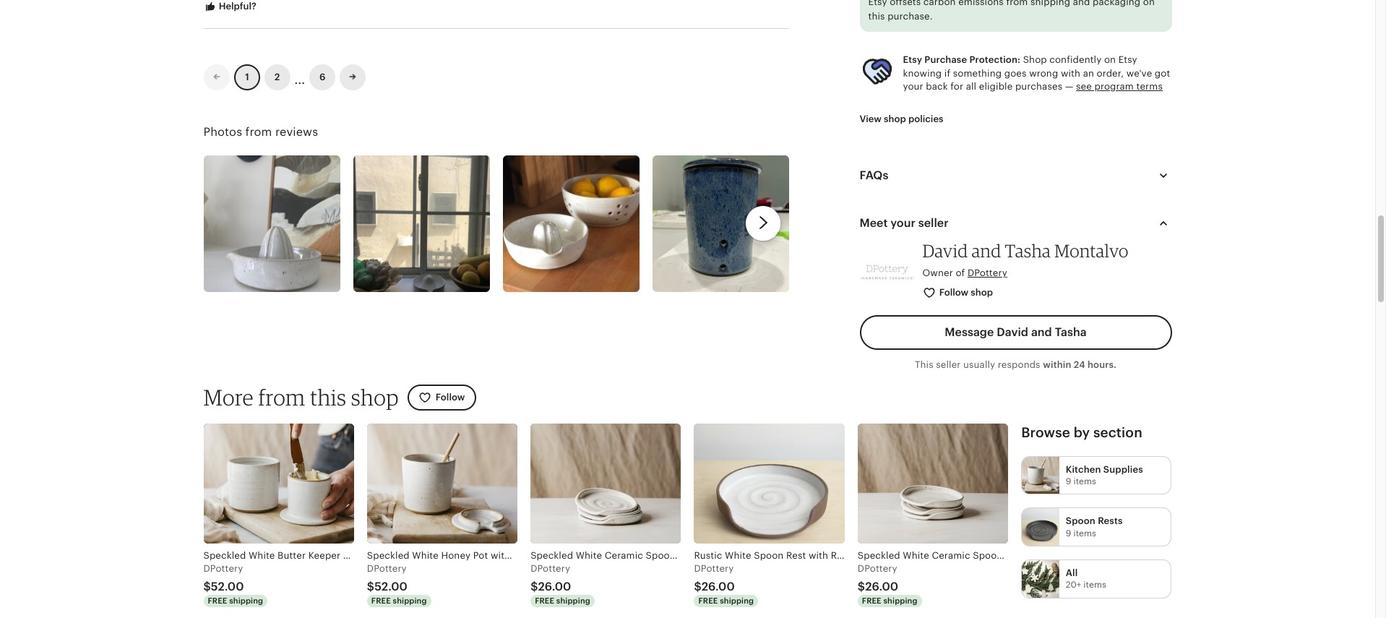 Task type: vqa. For each thing, say whether or not it's contained in the screenshot.
watch in the bottom of the page
no



Task type: locate. For each thing, give the bounding box(es) containing it.
shop confidently on etsy knowing if something goes wrong with an order, we've got your back for all eligible purchases —
[[904, 55, 1171, 92]]

dpottery
[[968, 268, 1008, 278], [204, 563, 243, 574], [367, 563, 407, 574], [531, 563, 571, 574], [695, 563, 734, 574], [858, 563, 898, 574]]

1 vertical spatial tasha
[[1056, 326, 1087, 338]]

dpottery link
[[968, 268, 1008, 278]]

0 vertical spatial on
[[1144, 0, 1156, 7]]

1 vertical spatial on
[[1105, 55, 1117, 65]]

2 horizontal spatial 26.00
[[866, 581, 899, 593]]

faqs
[[860, 169, 889, 182]]

shipping
[[1031, 0, 1071, 7], [229, 597, 263, 605], [393, 597, 427, 605], [557, 597, 591, 605], [720, 597, 754, 605], [884, 597, 918, 605]]

kitchen supplies 9 items
[[1066, 464, 1144, 487]]

2 horizontal spatial and
[[1074, 0, 1091, 7]]

dpottery for the 'speckled white honey pot with honey dipper - handmade ceramic sugar storage jar - white honey keeper with lid and wooden dipper - dpottery' image in the bottom left of the page
[[367, 563, 407, 574]]

9 inside 'spoon rests 9 items'
[[1066, 528, 1072, 538]]

3 26.00 from the left
[[866, 581, 899, 593]]

speckled white butter keeper - french butter keeper - stoneware butter dish - ceramic butter dish - butter crock - water sealed butter dish image
[[204, 424, 354, 544]]

0 horizontal spatial on
[[1105, 55, 1117, 65]]

2 dpottery $ 26.00 free shipping from the left
[[695, 563, 754, 605]]

0 vertical spatial 9
[[1066, 477, 1072, 487]]

all
[[967, 81, 977, 92]]

dpottery $ 52.00 free shipping
[[204, 563, 263, 605], [367, 563, 427, 605]]

0 vertical spatial tasha
[[1006, 240, 1051, 262]]

1 horizontal spatial and
[[1032, 326, 1053, 338]]

0 vertical spatial items
[[1074, 477, 1097, 487]]

from right photos
[[246, 126, 272, 138]]

dpottery for rustic white spoon rest with raw edges - ceramic spoon rests - stoneware spoon holders - kitchen spoon rests - various colors image in the right of the page
[[695, 563, 734, 574]]

items inside kitchen supplies 9 items
[[1074, 477, 1097, 487]]

rests
[[1099, 516, 1123, 527]]

items right 20+
[[1084, 580, 1107, 590]]

speckled white ceramic spoon rest - modern ceramic spoon rests - neutral pottery spoon holders - stovetop utensil rests - various colors image
[[531, 424, 682, 544], [858, 424, 1009, 544]]

2 free from the left
[[372, 597, 391, 605]]

your
[[904, 81, 924, 92], [891, 217, 916, 229]]

9
[[1066, 477, 1072, 487], [1066, 528, 1072, 538]]

1 horizontal spatial shop
[[884, 113, 907, 124]]

follow for follow shop
[[940, 287, 969, 298]]

1
[[245, 72, 249, 83]]

meet your seller button
[[847, 206, 1186, 241]]

faqs button
[[847, 158, 1186, 193]]

follow
[[940, 287, 969, 298], [436, 392, 465, 403]]

see program terms link
[[1077, 81, 1163, 92]]

1 horizontal spatial dpottery $ 26.00 free shipping
[[695, 563, 754, 605]]

0 horizontal spatial follow
[[436, 392, 465, 403]]

etsy up knowing
[[904, 55, 923, 65]]

2 horizontal spatial shop
[[971, 287, 994, 298]]

emissions
[[959, 0, 1004, 7]]

spoon rests 9 items
[[1066, 516, 1123, 538]]

follow button
[[408, 385, 476, 411]]

tasha up 24
[[1056, 326, 1087, 338]]

seller up owner
[[919, 217, 949, 229]]

see more listings in the spoon rests section image
[[1023, 509, 1060, 546]]

packaging
[[1093, 0, 1141, 7]]

24
[[1074, 359, 1086, 370]]

shipping for the 'speckled white honey pot with honey dipper - handmade ceramic sugar storage jar - white honey keeper with lid and wooden dipper - dpottery' image in the bottom left of the page
[[393, 597, 427, 605]]

free for 2nd speckled white ceramic spoon rest - modern ceramic spoon rests - neutral pottery spoon holders - stovetop utensil rests - various colors image
[[863, 597, 882, 605]]

1 horizontal spatial follow
[[940, 287, 969, 298]]

david up owner
[[923, 240, 969, 262]]

shipping for speckled white butter keeper - french butter keeper - stoneware butter dish - ceramic butter dish - butter crock - water sealed butter dish image
[[229, 597, 263, 605]]

6
[[320, 72, 326, 83]]

dpottery for 2nd speckled white ceramic spoon rest - modern ceramic spoon rests - neutral pottery spoon holders - stovetop utensil rests - various colors image
[[858, 563, 898, 574]]

shop inside button
[[971, 287, 994, 298]]

something
[[954, 68, 1002, 79]]

tasha up dpottery link
[[1006, 240, 1051, 262]]

52.00 for speckled white butter keeper - french butter keeper - stoneware butter dish - ceramic butter dish - butter crock - water sealed butter dish image
[[211, 581, 244, 593]]

items inside 'spoon rests 9 items'
[[1074, 528, 1097, 538]]

1 horizontal spatial speckled white ceramic spoon rest - modern ceramic spoon rests - neutral pottery spoon holders - stovetop utensil rests - various colors image
[[858, 424, 1009, 544]]

tasha inside david and tasha montalvo owner of dpottery
[[1006, 240, 1051, 262]]

shipping for 2nd speckled white ceramic spoon rest - modern ceramic spoon rests - neutral pottery spoon holders - stovetop utensil rests - various colors image from right
[[557, 597, 591, 605]]

1 vertical spatial david
[[997, 326, 1029, 338]]

follow shop button
[[912, 280, 1006, 306]]

etsy
[[869, 0, 888, 7], [904, 55, 923, 65], [1119, 55, 1138, 65]]

0 vertical spatial your
[[904, 81, 924, 92]]

tasha inside message david and tasha 'button'
[[1056, 326, 1087, 338]]

0 horizontal spatial dpottery $ 52.00 free shipping
[[204, 563, 263, 605]]

and
[[1074, 0, 1091, 7], [972, 240, 1002, 262], [1032, 326, 1053, 338]]

0 horizontal spatial dpottery $ 26.00 free shipping
[[531, 563, 591, 605]]

etsy inside etsy offsets carbon emissions from shipping and packaging on this purchase.
[[869, 0, 888, 7]]

and up dpottery link
[[972, 240, 1002, 262]]

photos
[[204, 126, 242, 138]]

2 dpottery $ 52.00 free shipping from the left
[[367, 563, 427, 605]]

from
[[1007, 0, 1029, 7], [246, 126, 272, 138], [259, 384, 306, 411]]

spoon
[[1066, 516, 1096, 527]]

1 vertical spatial from
[[246, 126, 272, 138]]

this inside etsy offsets carbon emissions from shipping and packaging on this purchase.
[[869, 11, 886, 22]]

1 52.00 from the left
[[211, 581, 244, 593]]

dpottery $ 52.00 free shipping for speckled white butter keeper - french butter keeper - stoneware butter dish - ceramic butter dish - butter crock - water sealed butter dish image
[[204, 563, 263, 605]]

and left 'packaging'
[[1074, 0, 1091, 7]]

1 vertical spatial this
[[310, 384, 347, 411]]

0 vertical spatial seller
[[919, 217, 949, 229]]

26.00
[[538, 581, 572, 593], [702, 581, 735, 593], [866, 581, 899, 593]]

on up 'order,'
[[1105, 55, 1117, 65]]

1 free from the left
[[208, 597, 227, 605]]

etsy up we've
[[1119, 55, 1138, 65]]

1 horizontal spatial 52.00
[[375, 581, 408, 593]]

shop right "view"
[[884, 113, 907, 124]]

0 horizontal spatial 52.00
[[211, 581, 244, 593]]

1 $ from the left
[[204, 581, 211, 593]]

2 9 from the top
[[1066, 528, 1072, 538]]

2 26.00 from the left
[[702, 581, 735, 593]]

2 link
[[264, 65, 290, 91]]

26.00 for rustic white spoon rest with raw edges - ceramic spoon rests - stoneware spoon holders - kitchen spoon rests - various colors image in the right of the page
[[702, 581, 735, 593]]

shop down dpottery link
[[971, 287, 994, 298]]

4 $ from the left
[[695, 581, 702, 593]]

1 vertical spatial follow
[[436, 392, 465, 403]]

2 vertical spatial shop
[[351, 384, 399, 411]]

see program terms
[[1077, 81, 1163, 92]]

20+
[[1066, 580, 1082, 590]]

tasha
[[1006, 240, 1051, 262], [1056, 326, 1087, 338]]

2 horizontal spatial dpottery $ 26.00 free shipping
[[858, 563, 918, 605]]

meet your seller
[[860, 217, 949, 229]]

52.00
[[211, 581, 244, 593], [375, 581, 408, 593]]

section
[[1094, 425, 1143, 441]]

this
[[869, 11, 886, 22], [310, 384, 347, 411]]

3 dpottery $ 26.00 free shipping from the left
[[858, 563, 918, 605]]

1 horizontal spatial etsy
[[904, 55, 923, 65]]

seller
[[919, 217, 949, 229], [937, 359, 961, 370]]

terms
[[1137, 81, 1163, 92]]

dpottery $ 52.00 free shipping for the 'speckled white honey pot with honey dipper - handmade ceramic sugar storage jar - white honey keeper with lid and wooden dipper - dpottery' image in the bottom left of the page
[[367, 563, 427, 605]]

on inside shop confidently on etsy knowing if something goes wrong with an order, we've got your back for all eligible purchases —
[[1105, 55, 1117, 65]]

free
[[208, 597, 227, 605], [372, 597, 391, 605], [535, 597, 555, 605], [699, 597, 718, 605], [863, 597, 882, 605]]

speckled white honey pot with honey dipper - handmade ceramic sugar storage jar - white honey keeper with lid and wooden dipper - dpottery image
[[367, 424, 518, 544]]

1 vertical spatial 9
[[1066, 528, 1072, 538]]

1 horizontal spatial dpottery $ 52.00 free shipping
[[367, 563, 427, 605]]

dpottery $ 26.00 free shipping for rustic white spoon rest with raw edges - ceramic spoon rests - stoneware spoon holders - kitchen spoon rests - various colors image in the right of the page
[[695, 563, 754, 605]]

free for the 'speckled white honey pot with honey dipper - handmade ceramic sugar storage jar - white honey keeper with lid and wooden dipper - dpottery' image in the bottom left of the page
[[372, 597, 391, 605]]

9 down spoon at the bottom
[[1066, 528, 1072, 538]]

an
[[1084, 68, 1095, 79]]

0 vertical spatial follow
[[940, 287, 969, 298]]

$
[[204, 581, 211, 593], [367, 581, 375, 593], [531, 581, 538, 593], [695, 581, 702, 593], [858, 581, 866, 593]]

shop for view
[[884, 113, 907, 124]]

shop
[[884, 113, 907, 124], [971, 287, 994, 298], [351, 384, 399, 411]]

your down knowing
[[904, 81, 924, 92]]

0 horizontal spatial etsy
[[869, 0, 888, 7]]

your right meet
[[891, 217, 916, 229]]

0 horizontal spatial speckled white ceramic spoon rest - modern ceramic spoon rests - neutral pottery spoon holders - stovetop utensil rests - various colors image
[[531, 424, 682, 544]]

knowing
[[904, 68, 942, 79]]

2 52.00 from the left
[[375, 581, 408, 593]]

order,
[[1097, 68, 1125, 79]]

items down kitchen
[[1074, 477, 1097, 487]]

photos from reviews
[[204, 126, 318, 138]]

shop left follow button
[[351, 384, 399, 411]]

1 vertical spatial shop
[[971, 287, 994, 298]]

0 vertical spatial and
[[1074, 0, 1091, 7]]

9 inside kitchen supplies 9 items
[[1066, 477, 1072, 487]]

helpful?
[[217, 1, 257, 11]]

from right the emissions
[[1007, 0, 1029, 7]]

0 vertical spatial shop
[[884, 113, 907, 124]]

seller right this
[[937, 359, 961, 370]]

1 horizontal spatial david
[[997, 326, 1029, 338]]

follow shop
[[940, 287, 994, 298]]

1 horizontal spatial on
[[1144, 0, 1156, 7]]

protection:
[[970, 55, 1021, 65]]

2 vertical spatial from
[[259, 384, 306, 411]]

1 horizontal spatial this
[[869, 11, 886, 22]]

2 vertical spatial and
[[1032, 326, 1053, 338]]

1 vertical spatial seller
[[937, 359, 961, 370]]

etsy for etsy offsets carbon emissions from shipping and packaging on this purchase.
[[869, 0, 888, 7]]

0 vertical spatial david
[[923, 240, 969, 262]]

purchase.
[[888, 11, 933, 22]]

5 free from the left
[[863, 597, 882, 605]]

message david and tasha
[[945, 326, 1087, 338]]

1 9 from the top
[[1066, 477, 1072, 487]]

2 vertical spatial items
[[1084, 580, 1107, 590]]

rustic white spoon rest with raw edges - ceramic spoon rests - stoneware spoon holders - kitchen spoon rests - various colors image
[[695, 424, 845, 544]]

and up "within"
[[1032, 326, 1053, 338]]

on right 'packaging'
[[1144, 0, 1156, 7]]

david
[[923, 240, 969, 262], [997, 326, 1029, 338]]

david up this seller usually responds within 24 hours.
[[997, 326, 1029, 338]]

0 vertical spatial from
[[1007, 0, 1029, 7]]

2 $ from the left
[[367, 581, 375, 593]]

2
[[275, 72, 280, 83]]

4 free from the left
[[699, 597, 718, 605]]

3 free from the left
[[535, 597, 555, 605]]

etsy for etsy purchase protection:
[[904, 55, 923, 65]]

0 vertical spatial this
[[869, 11, 886, 22]]

dpottery for speckled white butter keeper - french butter keeper - stoneware butter dish - ceramic butter dish - butter crock - water sealed butter dish image
[[204, 563, 243, 574]]

1 dpottery $ 52.00 free shipping from the left
[[204, 563, 263, 605]]

policies
[[909, 113, 944, 124]]

see more listings in the all section image
[[1023, 560, 1060, 598]]

free for speckled white butter keeper - french butter keeper - stoneware butter dish - ceramic butter dish - butter crock - water sealed butter dish image
[[208, 597, 227, 605]]

shop for follow
[[971, 287, 994, 298]]

with
[[1061, 68, 1081, 79]]

more from this shop
[[204, 384, 399, 411]]

shipping inside etsy offsets carbon emissions from shipping and packaging on this purchase.
[[1031, 0, 1071, 7]]

1 26.00 from the left
[[538, 581, 572, 593]]

1 vertical spatial your
[[891, 217, 916, 229]]

items
[[1074, 477, 1097, 487], [1074, 528, 1097, 538], [1084, 580, 1107, 590]]

1 horizontal spatial tasha
[[1056, 326, 1087, 338]]

owner
[[923, 268, 954, 278]]

on
[[1144, 0, 1156, 7], [1105, 55, 1117, 65]]

all 20+ items
[[1066, 568, 1107, 590]]

dpottery inside david and tasha montalvo owner of dpottery
[[968, 268, 1008, 278]]

2 horizontal spatial etsy
[[1119, 55, 1138, 65]]

dpottery $ 26.00 free shipping
[[531, 563, 591, 605], [695, 563, 754, 605], [858, 563, 918, 605]]

items down spoon at the bottom
[[1074, 528, 1097, 538]]

we've
[[1127, 68, 1153, 79]]

0 horizontal spatial shop
[[351, 384, 399, 411]]

0 horizontal spatial and
[[972, 240, 1002, 262]]

1 horizontal spatial 26.00
[[702, 581, 735, 593]]

0 horizontal spatial david
[[923, 240, 969, 262]]

1 vertical spatial and
[[972, 240, 1002, 262]]

1 vertical spatial items
[[1074, 528, 1097, 538]]

1 dpottery $ 26.00 free shipping from the left
[[531, 563, 591, 605]]

responds
[[999, 359, 1041, 370]]

hours.
[[1088, 359, 1117, 370]]

0 horizontal spatial tasha
[[1006, 240, 1051, 262]]

9 down kitchen
[[1066, 477, 1072, 487]]

from right more
[[259, 384, 306, 411]]

shop inside "button"
[[884, 113, 907, 124]]

0 horizontal spatial 26.00
[[538, 581, 572, 593]]

purchase
[[925, 55, 968, 65]]

etsy left offsets
[[869, 0, 888, 7]]



Task type: describe. For each thing, give the bounding box(es) containing it.
reviews
[[275, 126, 318, 138]]

5 $ from the left
[[858, 581, 866, 593]]

1 speckled white ceramic spoon rest - modern ceramic spoon rests - neutral pottery spoon holders - stovetop utensil rests - various colors image from the left
[[531, 424, 682, 544]]

browse by section
[[1022, 425, 1143, 441]]

52.00 for the 'speckled white honey pot with honey dipper - handmade ceramic sugar storage jar - white honey keeper with lid and wooden dipper - dpottery' image in the bottom left of the page
[[375, 581, 408, 593]]

and inside david and tasha montalvo owner of dpottery
[[972, 240, 1002, 262]]

1 link
[[234, 65, 260, 91]]

david inside david and tasha montalvo owner of dpottery
[[923, 240, 969, 262]]

shipping for rustic white spoon rest with raw edges - ceramic spoon rests - stoneware spoon holders - kitchen spoon rests - various colors image in the right of the page
[[720, 597, 754, 605]]

etsy inside shop confidently on etsy knowing if something goes wrong with an order, we've got your back for all eligible purchases —
[[1119, 55, 1138, 65]]

view shop policies button
[[849, 106, 955, 132]]

from for reviews
[[246, 126, 272, 138]]

view shop policies
[[860, 113, 944, 124]]

eligible
[[980, 81, 1013, 92]]

free for 2nd speckled white ceramic spoon rest - modern ceramic spoon rests - neutral pottery spoon holders - stovetop utensil rests - various colors image from right
[[535, 597, 555, 605]]

more
[[204, 384, 254, 411]]

9 for spoon rests
[[1066, 528, 1072, 538]]

back
[[927, 81, 949, 92]]

$ for speckled white butter keeper - french butter keeper - stoneware butter dish - ceramic butter dish - butter crock - water sealed butter dish image
[[204, 581, 211, 593]]

by
[[1074, 425, 1091, 441]]

david and tasha montalvo owner of dpottery
[[923, 240, 1129, 278]]

items inside all 20+ items
[[1084, 580, 1107, 590]]

items for kitchen
[[1074, 477, 1097, 487]]

montalvo
[[1055, 240, 1129, 262]]

$ for the 'speckled white honey pot with honey dipper - handmade ceramic sugar storage jar - white honey keeper with lid and wooden dipper - dpottery' image in the bottom left of the page
[[367, 581, 375, 593]]

usually
[[964, 359, 996, 370]]

supplies
[[1104, 464, 1144, 475]]

helpful? button
[[193, 0, 267, 20]]

26.00 for 2nd speckled white ceramic spoon rest - modern ceramic spoon rests - neutral pottery spoon holders - stovetop utensil rests - various colors image from right
[[538, 581, 572, 593]]

message david and tasha button
[[860, 315, 1173, 350]]

items for spoon
[[1074, 528, 1097, 538]]

shop
[[1024, 55, 1048, 65]]

$ for rustic white spoon rest with raw edges - ceramic spoon rests - stoneware spoon holders - kitchen spoon rests - various colors image in the right of the page
[[695, 581, 702, 593]]

wrong
[[1030, 68, 1059, 79]]

all
[[1066, 568, 1079, 578]]

follow for follow
[[436, 392, 465, 403]]

9 for kitchen supplies
[[1066, 477, 1072, 487]]

this
[[915, 359, 934, 370]]

your inside shop confidently on etsy knowing if something goes wrong with an order, we've got your back for all eligible purchases —
[[904, 81, 924, 92]]

offsets
[[890, 0, 921, 7]]

seller inside dropdown button
[[919, 217, 949, 229]]

dpottery for 2nd speckled white ceramic spoon rest - modern ceramic spoon rests - neutral pottery spoon holders - stovetop utensil rests - various colors image from right
[[531, 563, 571, 574]]

program
[[1095, 81, 1135, 92]]

etsy purchase protection:
[[904, 55, 1021, 65]]

from for this
[[259, 384, 306, 411]]

if
[[945, 68, 951, 79]]

dpottery $ 26.00 free shipping for 2nd speckled white ceramic spoon rest - modern ceramic spoon rests - neutral pottery spoon holders - stovetop utensil rests - various colors image from right
[[531, 563, 591, 605]]

of
[[956, 268, 966, 278]]

browse
[[1022, 425, 1071, 441]]

on inside etsy offsets carbon emissions from shipping and packaging on this purchase.
[[1144, 0, 1156, 7]]

dpottery $ 26.00 free shipping for 2nd speckled white ceramic spoon rest - modern ceramic spoon rests - neutral pottery spoon holders - stovetop utensil rests - various colors image
[[858, 563, 918, 605]]

david and tasha montalvo image
[[860, 245, 914, 299]]

see
[[1077, 81, 1093, 92]]

for
[[951, 81, 964, 92]]

kitchen
[[1066, 464, 1102, 475]]

david inside 'button'
[[997, 326, 1029, 338]]

shipping for 2nd speckled white ceramic spoon rest - modern ceramic spoon rests - neutral pottery spoon holders - stovetop utensil rests - various colors image
[[884, 597, 918, 605]]

etsy offsets carbon emissions from shipping and packaging on this purchase.
[[869, 0, 1156, 22]]

message
[[945, 326, 995, 338]]

and inside 'button'
[[1032, 326, 1053, 338]]

26.00 for 2nd speckled white ceramic spoon rest - modern ceramic spoon rests - neutral pottery spoon holders - stovetop utensil rests - various colors image
[[866, 581, 899, 593]]

this seller usually responds within 24 hours.
[[915, 359, 1117, 370]]

3 $ from the left
[[531, 581, 538, 593]]

view
[[860, 113, 882, 124]]

…
[[295, 66, 305, 88]]

see more listings in the kitchen supplies section image
[[1023, 457, 1060, 494]]

goes
[[1005, 68, 1027, 79]]

your inside dropdown button
[[891, 217, 916, 229]]

free for rustic white spoon rest with raw edges - ceramic spoon rests - stoneware spoon holders - kitchen spoon rests - various colors image in the right of the page
[[699, 597, 718, 605]]

carbon
[[924, 0, 956, 7]]

6 link
[[310, 65, 336, 91]]

2 speckled white ceramic spoon rest - modern ceramic spoon rests - neutral pottery spoon holders - stovetop utensil rests - various colors image from the left
[[858, 424, 1009, 544]]

—
[[1066, 81, 1074, 92]]

meet
[[860, 217, 888, 229]]

confidently
[[1050, 55, 1102, 65]]

got
[[1155, 68, 1171, 79]]

purchases
[[1016, 81, 1063, 92]]

within
[[1044, 359, 1072, 370]]

0 horizontal spatial this
[[310, 384, 347, 411]]

from inside etsy offsets carbon emissions from shipping and packaging on this purchase.
[[1007, 0, 1029, 7]]

and inside etsy offsets carbon emissions from shipping and packaging on this purchase.
[[1074, 0, 1091, 7]]



